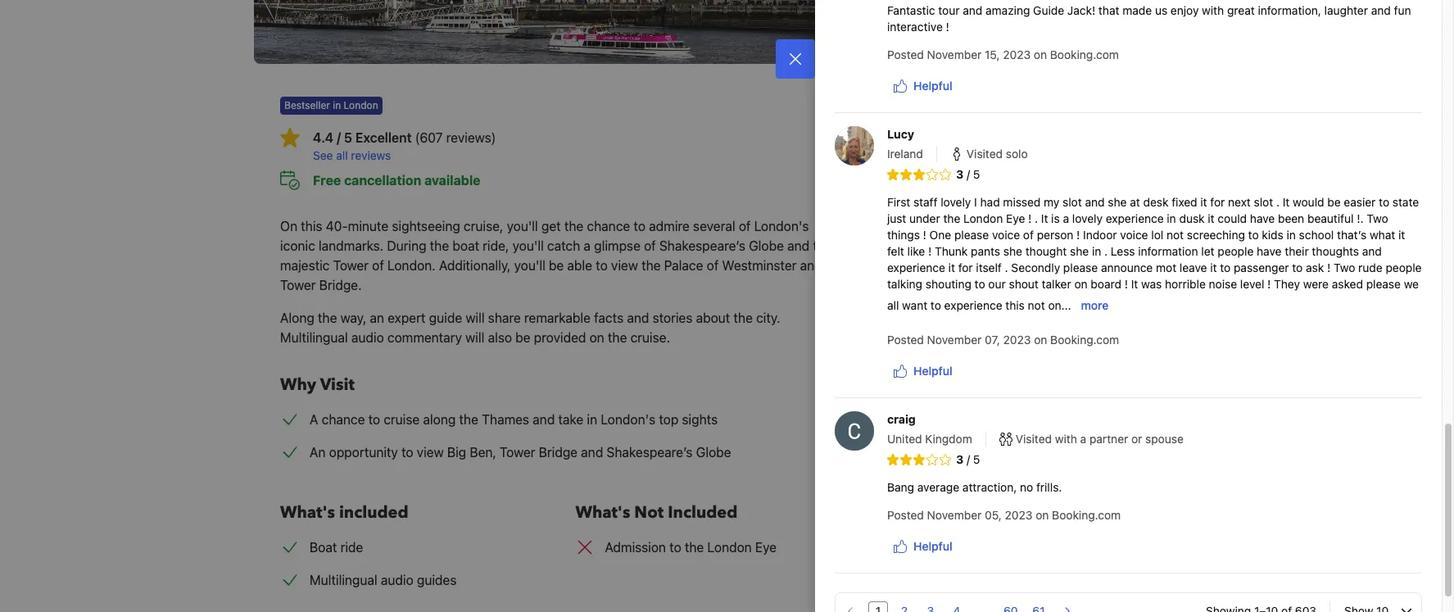 Task type: locate. For each thing, give the bounding box(es) containing it.
shakespeare's down several
[[659, 238, 746, 253]]

will left share
[[466, 311, 485, 325]]

time down 'shouting'
[[914, 292, 942, 307]]

dusk
[[1179, 211, 1205, 225]]

0 vertical spatial chance
[[587, 219, 630, 234]]

visited for visited with a partner or spouse
[[1016, 432, 1052, 446]]

1 vertical spatial helpful button
[[887, 356, 959, 386]]

1 horizontal spatial london
[[964, 211, 1003, 225]]

1 vertical spatial london
[[707, 540, 752, 555]]

1 horizontal spatial nov
[[1043, 243, 1064, 257]]

1 horizontal spatial a
[[1063, 211, 1069, 225]]

what's for what's not included
[[576, 501, 630, 524]]

boat
[[453, 238, 479, 253]]

pm right 01:45
[[918, 363, 935, 377]]

horrible
[[1165, 277, 1206, 291]]

united
[[887, 432, 922, 446]]

1 vertical spatial posted
[[887, 333, 924, 347]]

nov for 30
[[1118, 243, 1139, 257]]

november left 07,
[[927, 333, 982, 347]]

am right 07,
[[1001, 327, 1019, 341]]

helpful up ticket
[[914, 79, 953, 93]]

chance right a
[[322, 412, 365, 427]]

2 3 / 5 from the top
[[956, 452, 980, 466]]

of right hours
[[1107, 519, 1116, 531]]

view inside on this 40-minute sightseeing cruise, you'll get the chance to admire several of london's iconic landmarks. during the boat ride, you'll catch a glimpse of shakespeare's globe and the majestic tower of london. additionally, you'll be able to view the palace of westminster and tower bridge.
[[611, 258, 638, 273]]

included
[[668, 501, 738, 524]]

an opportunity to view big ben, tower bridge and shakespeare's globe
[[310, 445, 731, 460]]

1 horizontal spatial visited
[[1016, 432, 1052, 446]]

0 horizontal spatial voice
[[992, 228, 1020, 242]]

1 horizontal spatial eye
[[1006, 211, 1025, 225]]

city.
[[756, 311, 780, 325]]

0 vertical spatial shakespeare's
[[659, 238, 746, 253]]

1 horizontal spatial not
[[1167, 228, 1184, 242]]

eye inside first staff lovely i had missed my slot and she at desk fixed it for next slot . it would be easier to state just under the london eye ! . it is a lovely experience in dusk it could have been beautiful !. two things ! one please voice of person ! indoor voice lol not screeching to kids in school that's what it felt like ! thunk pants she thought she in . less information let people have their thoughts and experience it for itself . secondly please announce mot leave it to passenger to ask ! two rude people talking shouting to our shout talker on board ! it was horrible noise level ! they were asked please we all want to experience this not on...
[[1006, 211, 1025, 225]]

this
[[301, 219, 322, 234], [1006, 298, 1025, 312]]

tower down the majestic
[[280, 278, 316, 292]]

london's left "top"
[[601, 412, 656, 427]]

booking.com down jack!
[[1050, 48, 1119, 61]]

posted november 15, 2023 on booking.com
[[887, 48, 1119, 61]]

0 horizontal spatial people
[[1218, 244, 1254, 258]]

on for posted november 15, 2023 on booking.com
[[1034, 48, 1047, 61]]

she down indoor
[[1070, 244, 1089, 258]]

4.4
[[313, 130, 334, 145]]

why visit
[[280, 374, 355, 396]]

2 horizontal spatial please
[[1366, 277, 1401, 291]]

posted november 07, 2023 on booking.com
[[887, 333, 1119, 347]]

12:45 pm
[[1053, 327, 1104, 341]]

commentary
[[387, 330, 462, 345]]

2 slot from the left
[[1254, 195, 1273, 209]]

0 horizontal spatial eye
[[755, 540, 777, 555]]

amazing
[[986, 3, 1030, 17]]

2 helpful button from the top
[[887, 356, 959, 386]]

a inside first staff lovely i had missed my slot and she at desk fixed it for next slot . it would be easier to state just under the london eye ! . it is a lovely experience in dusk it could have been beautiful !. two things ! one please voice of person ! indoor voice lol not screeching to kids in school that's what it felt like ! thunk pants she thought she in . less information let people have their thoughts and experience it for itself . secondly please announce mot leave it to passenger to ask ! two rude people talking shouting to our shout talker on board ! it was horrible noise level ! they were asked please we all want to experience this not on...
[[1063, 211, 1069, 225]]

mon
[[893, 201, 916, 215]]

1 horizontal spatial with
[[1202, 3, 1224, 17]]

1 3 / 5 from the top
[[956, 167, 980, 181]]

0 vertical spatial be
[[1328, 195, 1341, 209]]

thoughts
[[1312, 244, 1359, 258]]

0 vertical spatial booking.com
[[1050, 48, 1119, 61]]

is up person
[[1051, 211, 1060, 225]]

multilingual down along
[[280, 330, 348, 345]]

1 nov from the left
[[894, 243, 915, 257]]

3 november from the top
[[927, 508, 982, 522]]

solo
[[1006, 147, 1028, 161]]

for left next
[[1210, 195, 1225, 209]]

0 vertical spatial time
[[914, 292, 942, 307]]

multilingual audio guides
[[310, 573, 457, 587]]

/ right the 'cruise'
[[967, 452, 970, 466]]

free cancellation available
[[313, 173, 481, 188]]

2 what's from the left
[[576, 501, 630, 524]]

be inside first staff lovely i had missed my slot and she at desk fixed it for next slot . it would be easier to state just under the london eye ! . it is a lovely experience in dusk it could have been beautiful !. two things ! one please voice of person ! indoor voice lol not screeching to kids in school that's what it felt like ! thunk pants she thought she in . less information let people have their thoughts and experience it for itself . secondly please announce mot leave it to passenger to ask ! two rude people talking shouting to our shout talker on board ! it was horrible noise level ! they were asked please we all want to experience this not on...
[[1328, 195, 1341, 209]]

1 helpful button from the top
[[887, 71, 959, 101]]

1 vertical spatial is
[[1022, 519, 1030, 531]]

view down "glimpse"
[[611, 258, 638, 273]]

1 vertical spatial 5
[[973, 167, 980, 181]]

could
[[1218, 211, 1247, 225]]

ride,
[[483, 238, 509, 253]]

a up person
[[1063, 211, 1069, 225]]

3 left (off
[[956, 452, 964, 466]]

2 am from the left
[[1001, 327, 1019, 341]]

10:45
[[884, 327, 915, 341]]

iconic
[[280, 238, 315, 253]]

we
[[1404, 277, 1419, 291]]

nov inside mon 27 nov today
[[894, 243, 915, 257]]

in
[[1167, 211, 1176, 225], [1287, 228, 1296, 242], [1092, 244, 1101, 258], [587, 412, 597, 427]]

2023
[[1003, 48, 1031, 61], [1003, 333, 1031, 347], [1005, 508, 1033, 522]]

be right also
[[516, 330, 531, 345]]

chance up "glimpse"
[[587, 219, 630, 234]]

start
[[918, 533, 939, 546]]

0 vertical spatial /
[[337, 130, 341, 145]]

1 vertical spatial booking.com
[[1051, 333, 1119, 347]]

have
[[1250, 211, 1275, 225], [1257, 244, 1282, 258]]

!
[[946, 20, 949, 34], [1028, 211, 1032, 225], [923, 228, 927, 242], [1077, 228, 1080, 242], [928, 244, 932, 258], [1327, 261, 1331, 274], [1125, 277, 1128, 291], [1268, 277, 1271, 291]]

bang
[[887, 480, 914, 494]]

more down board
[[1081, 298, 1109, 312]]

group
[[836, 596, 1082, 612]]

1 vertical spatial experience
[[887, 261, 945, 274]]

lucy
[[887, 127, 914, 141]]

helpful button up 04:45 pm
[[887, 356, 959, 386]]

1 vertical spatial november
[[927, 333, 982, 347]]

0 horizontal spatial slot
[[1063, 195, 1082, 209]]

nov inside wed 29 nov
[[1043, 243, 1064, 257]]

2 helpful from the top
[[914, 364, 953, 378]]

2 november from the top
[[927, 333, 982, 347]]

it up been
[[1283, 195, 1290, 209]]

helpful for lucy
[[914, 364, 953, 378]]

november for 07,
[[927, 333, 982, 347]]

experience
[[1106, 211, 1164, 225], [887, 261, 945, 274], [944, 298, 1003, 312]]

15,
[[985, 48, 1000, 61]]

0 vertical spatial tower
[[333, 258, 369, 273]]

1 horizontal spatial people
[[1386, 261, 1422, 274]]

on for posted november 05, 2023 on booking.com
[[1036, 508, 1049, 522]]

1 vertical spatial a
[[584, 238, 591, 253]]

0 vertical spatial 3 / 5
[[956, 167, 980, 181]]

missed
[[1003, 195, 1041, 209]]

she left the at
[[1108, 195, 1127, 209]]

2 vertical spatial booking.com
[[1052, 508, 1121, 522]]

0 vertical spatial london's
[[754, 219, 809, 234]]

united kingdom
[[887, 432, 972, 446]]

2023 right 05,
[[1005, 508, 1033, 522]]

people
[[1218, 244, 1254, 258], [1386, 261, 1422, 274]]

on inside first staff lovely i had missed my slot and she at desk fixed it for next slot . it would be easier to state just under the london eye ! . it is a lovely experience in dusk it could have been beautiful !. two things ! one please voice of person ! indoor voice lol not screeching to kids in school that's what it felt like ! thunk pants she thought she in . less information let people have their thoughts and experience it for itself . secondly please announce mot leave it to passenger to ask ! two rude people talking shouting to our shout talker on board ! it was horrible noise level ! they were asked please we all want to experience this not on...
[[1075, 277, 1088, 291]]

0 vertical spatial 5
[[344, 130, 352, 145]]

be down catch
[[549, 258, 564, 273]]

more right "show"
[[910, 160, 938, 174]]

be inside along the way, an expert guide will share remarkable facts and stories about the city. multilingual audio commentary will also be provided on the cruise.
[[516, 330, 531, 345]]

/ inside 4.4 / 5 excellent (607 reviews) see all reviews
[[337, 130, 341, 145]]

04:45
[[883, 399, 916, 413]]

reviews)
[[446, 130, 496, 145]]

2 voice from the left
[[1120, 228, 1148, 242]]

take
[[558, 412, 584, 427]]

and up the cruise.
[[627, 311, 649, 325]]

and left fun
[[1371, 3, 1391, 17]]

and right tour
[[963, 3, 983, 17]]

0 vertical spatial pm
[[1087, 327, 1104, 341]]

please down the rude
[[1366, 277, 1401, 291]]

2 horizontal spatial she
[[1108, 195, 1127, 209]]

along the way, an expert guide will share remarkable facts and stories about the city. multilingual audio commentary will also be provided on the cruise.
[[280, 311, 780, 345]]

multilingual
[[280, 330, 348, 345], [310, 573, 377, 587]]

0 vertical spatial for
[[1210, 195, 1225, 209]]

mon 27 nov today
[[890, 201, 918, 274]]

tickets
[[871, 90, 926, 112]]

1 vertical spatial london's
[[601, 412, 656, 427]]

5 right 4.4
[[344, 130, 352, 145]]

this inside first staff lovely i had missed my slot and she at desk fixed it for next slot . it would be easier to state just under the london eye ! . it is a lovely experience in dusk it could have been beautiful !. two things ! one please voice of person ! indoor voice lol not screeching to kids in school that's what it felt like ! thunk pants she thought she in . less information let people have their thoughts and experience it for itself . secondly please announce mot leave it to passenger to ask ! two rude people talking shouting to our shout talker on board ! it was horrible noise level ! they were asked please we all want to experience this not on...
[[1006, 298, 1025, 312]]

and right bridge
[[581, 445, 603, 460]]

globe up westminster
[[749, 238, 784, 253]]

1 horizontal spatial lovely
[[1072, 211, 1103, 225]]

school
[[1299, 228, 1334, 242]]

visited
[[967, 147, 1003, 161], [1016, 432, 1052, 446]]

0 horizontal spatial with
[[1055, 432, 1077, 446]]

1 horizontal spatial view
[[611, 258, 638, 273]]

1 horizontal spatial more
[[1081, 298, 1109, 312]]

an
[[370, 311, 384, 325]]

2 vertical spatial pm
[[919, 399, 936, 413]]

with inside the fantastic tour and amazing guide jack! that made us enjoy with great information, laughter and fun interactive !
[[1202, 3, 1224, 17]]

2 posted from the top
[[887, 333, 924, 347]]

helpful up 04:45 pm
[[914, 364, 953, 378]]

the left palace
[[642, 258, 661, 273]]

0 vertical spatial not
[[1167, 228, 1184, 242]]

! down missed
[[1028, 211, 1032, 225]]

1 vertical spatial helpful
[[914, 364, 953, 378]]

during
[[387, 238, 427, 253]]

two up what
[[1367, 211, 1388, 225]]

! right level
[[1268, 277, 1271, 291]]

cancellation
[[344, 173, 421, 188]]

3 down search ticket availability by date
[[956, 167, 964, 181]]

/
[[337, 130, 341, 145], [967, 167, 970, 181], [967, 452, 970, 466]]

nov inside thu 30 nov
[[1118, 243, 1139, 257]]

3 posted from the top
[[887, 508, 924, 522]]

region
[[858, 182, 1175, 277]]

/ right 4.4
[[337, 130, 341, 145]]

easier
[[1344, 195, 1376, 209]]

kids
[[1262, 228, 1284, 242]]

audio inside along the way, an expert guide will share remarkable facts and stories about the city. multilingual audio commentary will also be provided on the cruise.
[[351, 330, 384, 345]]

/ for craig
[[967, 452, 970, 466]]

way,
[[341, 311, 366, 325]]

0 horizontal spatial london
[[707, 540, 752, 555]]

2023 for 05,
[[1005, 508, 1033, 522]]

to left cruise
[[368, 412, 380, 427]]

voice up pants at the right of the page
[[992, 228, 1020, 242]]

1 horizontal spatial what's
[[576, 501, 630, 524]]

by
[[1029, 129, 1045, 143]]

shakespeare's inside on this 40-minute sightseeing cruise, you'll get the chance to admire several of london's iconic landmarks. during the boat ride, you'll catch a glimpse of shakespeare's globe and the majestic tower of london. additionally, you'll be able to view the palace of westminster and tower bridge.
[[659, 238, 746, 253]]

2 nov from the left
[[1043, 243, 1064, 257]]

enjoy
[[1171, 3, 1199, 17]]

be for provided
[[516, 330, 531, 345]]

with left great
[[1202, 3, 1224, 17]]

1 vertical spatial be
[[549, 258, 564, 273]]

audio down an
[[351, 330, 384, 345]]

0 horizontal spatial be
[[516, 330, 531, 345]]

time down current
[[942, 533, 962, 546]]

on right 'talker' on the right top
[[1075, 277, 1088, 291]]

jack!
[[1067, 3, 1096, 17]]

visited for visited solo
[[967, 147, 1003, 161]]

it right fixed
[[1201, 195, 1207, 209]]

0 horizontal spatial more
[[910, 160, 938, 174]]

duration: 40 minutes
[[918, 556, 1029, 570]]

pm right 04:45
[[919, 399, 936, 413]]

1 vertical spatial visited
[[1016, 432, 1052, 446]]

0 vertical spatial 3
[[956, 167, 964, 181]]

1 vertical spatial 3
[[956, 452, 964, 466]]

0 vertical spatial is
[[1051, 211, 1060, 225]]

1 vertical spatial all
[[887, 298, 899, 312]]

will
[[466, 311, 485, 325], [466, 330, 485, 345]]

less
[[1111, 244, 1135, 258]]

0 horizontal spatial globe
[[696, 445, 731, 460]]

3 nov from the left
[[1118, 243, 1139, 257]]

40
[[969, 556, 984, 570]]

what's left not
[[576, 501, 630, 524]]

will left also
[[466, 330, 485, 345]]

1 vertical spatial pm
[[918, 363, 935, 377]]

am for 11:45 am
[[1001, 327, 1019, 341]]

helpful button down your
[[887, 532, 959, 561]]

3 helpful from the top
[[914, 539, 953, 553]]

on down the facts
[[590, 330, 604, 345]]

would
[[1293, 195, 1324, 209]]

booking.com down frills.
[[1052, 508, 1121, 522]]

0 horizontal spatial tower
[[280, 278, 316, 292]]

have down kids
[[1257, 244, 1282, 258]]

tower down landmarks.
[[333, 258, 369, 273]]

globe down sights
[[696, 445, 731, 460]]

booking.com down more button
[[1051, 333, 1119, 347]]

view
[[611, 258, 638, 273], [417, 445, 444, 460]]

thu
[[1118, 201, 1138, 215]]

more button
[[1075, 291, 1115, 320]]

1 vertical spatial not
[[1028, 298, 1045, 312]]

0 horizontal spatial what's
[[280, 501, 335, 524]]

2 vertical spatial a
[[1080, 432, 1087, 446]]

1 horizontal spatial for
[[1210, 195, 1225, 209]]

it left was
[[1131, 277, 1138, 291]]

audio
[[351, 330, 384, 345], [381, 573, 414, 587]]

and up indoor
[[1085, 195, 1105, 209]]

two up asked
[[1334, 261, 1355, 274]]

dates
[[941, 160, 971, 174]]

visited down 'availability'
[[967, 147, 1003, 161]]

november for 05,
[[927, 508, 982, 522]]

and up ticket
[[930, 90, 961, 112]]

3 for attraction,
[[956, 452, 964, 466]]

people down screeching
[[1218, 244, 1254, 258]]

. right itself
[[1005, 261, 1008, 274]]

november left 15,
[[927, 48, 982, 61]]

shouting
[[926, 277, 972, 291]]

slot right my
[[1063, 195, 1082, 209]]

helpful for craig
[[914, 539, 953, 553]]

3 for lovely
[[956, 167, 964, 181]]

multilingual inside along the way, an expert guide will share remarkable facts and stories about the city. multilingual audio commentary will also be provided on the cruise.
[[280, 330, 348, 345]]

05,
[[985, 508, 1002, 522]]

1 what's from the left
[[280, 501, 335, 524]]

1 november from the top
[[927, 48, 982, 61]]

3 helpful button from the top
[[887, 532, 959, 561]]

audio left guides
[[381, 573, 414, 587]]

5 for lucy
[[973, 167, 980, 181]]

availability
[[958, 129, 1026, 143]]

1 3 from the top
[[956, 167, 964, 181]]

felt
[[887, 244, 904, 258]]

1 vertical spatial for
[[958, 261, 973, 274]]

lovely up indoor
[[1072, 211, 1103, 225]]

please up pants at the right of the page
[[954, 228, 989, 242]]

1 vertical spatial more
[[1081, 298, 1109, 312]]

november down average on the bottom of page
[[927, 508, 982, 522]]

the up one
[[943, 211, 961, 225]]

person
[[1037, 228, 1074, 242]]

show
[[877, 160, 907, 174]]

wed 29 nov
[[1041, 201, 1066, 257]]

be up beautiful
[[1328, 195, 1341, 209]]

0 vertical spatial helpful button
[[887, 71, 959, 101]]

1 vertical spatial will
[[466, 330, 485, 345]]

nov down person
[[1043, 243, 1064, 257]]

! down announce
[[1125, 277, 1128, 291]]

2023 right 15,
[[1003, 48, 1031, 61]]

1 horizontal spatial it
[[1131, 277, 1138, 291]]

what's up boat
[[280, 501, 335, 524]]

1 horizontal spatial am
[[1001, 327, 1019, 341]]

nov
[[894, 243, 915, 257], [1043, 243, 1064, 257], [1118, 243, 1139, 257]]

first
[[887, 195, 910, 209]]

3 / 5 down kingdom on the right bottom of page
[[956, 452, 980, 466]]

to down the what's not included
[[670, 540, 681, 555]]

1 vertical spatial chance
[[322, 412, 365, 427]]

2 3 from the top
[[956, 452, 964, 466]]

dialog
[[776, 0, 1454, 612]]

is inside first staff lovely i had missed my slot and she at desk fixed it for next slot . it would be easier to state just under the london eye ! . it is a lovely experience in dusk it could have been beautiful !. two things ! one please voice of person ! indoor voice lol not screeching to kids in school that's what it felt like ! thunk pants she thought she in . less information let people have their thoughts and experience it for itself . secondly please announce mot leave it to passenger to ask ! two rude people talking shouting to our shout talker on board ! it was horrible noise level ! they were asked please we all want to experience this not on...
[[1051, 211, 1060, 225]]

1 am from the left
[[918, 327, 936, 341]]

helpful button up ticket
[[887, 71, 959, 101]]

0 horizontal spatial this
[[301, 219, 322, 234]]

not
[[634, 501, 664, 524]]

shakespeare's down "top"
[[607, 445, 693, 460]]

2 vertical spatial helpful button
[[887, 532, 959, 561]]

1 posted from the top
[[887, 48, 924, 61]]

0 horizontal spatial all
[[336, 148, 348, 162]]

1 vertical spatial this
[[1006, 298, 1025, 312]]

had
[[980, 195, 1000, 209]]

0 horizontal spatial it
[[1041, 211, 1048, 225]]

for down thunk
[[958, 261, 973, 274]]

0 vertical spatial with
[[1202, 3, 1224, 17]]

a up able
[[584, 238, 591, 253]]

boat ride
[[310, 540, 363, 555]]

0 vertical spatial november
[[927, 48, 982, 61]]

0 vertical spatial lovely
[[941, 195, 971, 209]]

0 vertical spatial you'll
[[507, 219, 538, 234]]

the down included
[[685, 540, 704, 555]]

experience down the at
[[1106, 211, 1164, 225]]

2 vertical spatial 2023
[[1005, 508, 1033, 522]]

slot right next
[[1254, 195, 1273, 209]]

2 vertical spatial /
[[967, 452, 970, 466]]

1 horizontal spatial is
[[1051, 211, 1060, 225]]

cruise.
[[631, 330, 670, 345]]

chance inside on this 40-minute sightseeing cruise, you'll get the chance to admire several of london's iconic landmarks. during the boat ride, you'll catch a glimpse of shakespeare's globe and the majestic tower of london. additionally, you'll be able to view the palace of westminster and tower bridge.
[[587, 219, 630, 234]]

bridge.
[[319, 278, 362, 292]]

0 horizontal spatial is
[[1022, 519, 1030, 531]]

1 horizontal spatial chance
[[587, 219, 630, 234]]

2 horizontal spatial a
[[1080, 432, 1087, 446]]

thames
[[482, 412, 529, 427]]

pm
[[1087, 327, 1104, 341], [918, 363, 935, 377], [919, 399, 936, 413]]

our
[[988, 277, 1006, 291]]

0 horizontal spatial lovely
[[941, 195, 971, 209]]

0 vertical spatial a
[[1063, 211, 1069, 225]]

dialog containing fantastic tour and amazing guide jack! that made us enjoy with great information, laughter and fun interactive !
[[776, 0, 1454, 612]]

it
[[1201, 195, 1207, 209], [1208, 211, 1215, 225], [1399, 228, 1405, 242], [949, 261, 955, 274], [1210, 261, 1217, 274]]

0 vertical spatial this
[[301, 219, 322, 234]]

state
[[1393, 195, 1419, 209]]

! left one
[[923, 228, 927, 242]]

0 vertical spatial more
[[910, 160, 938, 174]]

tower down a chance to cruise along the thames and take in london's top sights
[[500, 445, 535, 460]]

is inside non-refundable your current selection is within 24 hours of the start time
[[1022, 519, 1030, 531]]



Task type: vqa. For each thing, say whether or not it's contained in the screenshot.
the bottommost THE "GLOBE"
yes



Task type: describe. For each thing, give the bounding box(es) containing it.
nov for 27
[[894, 243, 915, 257]]

the left the way,
[[318, 311, 337, 325]]

today
[[890, 261, 918, 274]]

(off
[[965, 457, 995, 472]]

globe inside on this 40-minute sightseeing cruise, you'll get the chance to admire several of london's iconic landmarks. during the boat ride, you'll catch a glimpse of shakespeare's globe and the majestic tower of london. additionally, you'll be able to view the palace of westminster and tower bridge.
[[749, 238, 784, 253]]

the left city.
[[734, 311, 753, 325]]

all inside first staff lovely i had missed my slot and she at desk fixed it for next slot . it would be easier to state just under the london eye ! . it is a lovely experience in dusk it could have been beautiful !. two things ! one please voice of person ! indoor voice lol not screeching to kids in school that's what it felt like ! thunk pants she thought she in . less information let people have their thoughts and experience it for itself . secondly please announce mot leave it to passenger to ask ! two rude people talking shouting to our shout talker on board ! it was horrible noise level ! they were asked please we all want to experience this not on...
[[887, 298, 899, 312]]

their
[[1285, 244, 1309, 258]]

board
[[1091, 277, 1122, 291]]

posted november 05, 2023 on booking.com
[[887, 508, 1121, 522]]

of right palace
[[707, 258, 719, 273]]

at
[[1130, 195, 1140, 209]]

2 vertical spatial you'll
[[514, 258, 545, 273]]

guides
[[417, 573, 457, 587]]

30
[[1116, 215, 1141, 243]]

was
[[1141, 277, 1162, 291]]

to up noise
[[1220, 261, 1231, 274]]

to right want
[[931, 298, 941, 312]]

1 vertical spatial people
[[1386, 261, 1422, 274]]

the down the facts
[[608, 330, 627, 345]]

0 horizontal spatial view
[[417, 445, 444, 460]]

1 vertical spatial have
[[1257, 244, 1282, 258]]

been
[[1278, 211, 1305, 225]]

! right 'like'
[[928, 244, 932, 258]]

3 / 5 for lovely
[[956, 167, 980, 181]]

24
[[1063, 519, 1075, 531]]

0 horizontal spatial two
[[1334, 261, 1355, 274]]

1 will from the top
[[466, 311, 485, 325]]

0 vertical spatial people
[[1218, 244, 1254, 258]]

pm for 04:45 pm
[[919, 399, 936, 413]]

the right the along
[[459, 412, 478, 427]]

helpful button for lucy
[[887, 356, 959, 386]]

in left the dusk
[[1167, 211, 1176, 225]]

1 vertical spatial audio
[[381, 573, 414, 587]]

of right several
[[739, 219, 751, 234]]

nov for 29
[[1043, 243, 1064, 257]]

craig
[[887, 412, 916, 426]]

landmarks.
[[319, 238, 384, 253]]

0 horizontal spatial not
[[1028, 298, 1045, 312]]

1 vertical spatial please
[[1063, 261, 1098, 274]]

spouse
[[1145, 432, 1184, 446]]

ask
[[1306, 261, 1324, 274]]

screeching
[[1187, 228, 1245, 242]]

2023 for 07,
[[1003, 333, 1031, 347]]

laughter
[[1325, 3, 1368, 17]]

! inside the fantastic tour and amazing guide jack! that made us enjoy with great information, laughter and fun interactive !
[[946, 20, 949, 34]]

to down cruise
[[402, 445, 413, 460]]

pants
[[971, 244, 1000, 258]]

and right westminster
[[800, 258, 822, 273]]

and inside along the way, an expert guide will share remarkable facts and stories about the city. multilingual audio commentary will also be provided on the cruise.
[[627, 311, 649, 325]]

beautiful
[[1308, 211, 1354, 225]]

posted for posted november 15, 2023 on booking.com
[[887, 48, 924, 61]]

no
[[1020, 480, 1033, 494]]

! right ask
[[1327, 261, 1331, 274]]

london inside first staff lovely i had missed my slot and she at desk fixed it for next slot . it would be easier to state just under the london eye ! . it is a lovely experience in dusk it could have been beautiful !. two things ! one please voice of person ! indoor voice lol not screeching to kids in school that's what it felt like ! thunk pants she thought she in . less information let people have their thoughts and experience it for itself . secondly please announce mot leave it to passenger to ask ! two rude people talking shouting to our shout talker on board ! it was horrible noise level ! they were asked please we all want to experience this not on...
[[964, 211, 1003, 225]]

10:45 am
[[884, 327, 936, 341]]

1 voice from the left
[[992, 228, 1020, 242]]

see all reviews button
[[313, 147, 845, 164]]

sights
[[682, 412, 718, 427]]

5 inside 4.4 / 5 excellent (607 reviews) see all reviews
[[344, 130, 352, 145]]

1 horizontal spatial tower
[[333, 258, 369, 273]]

pm for 01:45 pm
[[918, 363, 935, 377]]

to right able
[[596, 258, 608, 273]]

also
[[488, 330, 512, 345]]

glimpse
[[594, 238, 641, 253]]

! left indoor
[[1077, 228, 1080, 242]]

. up been
[[1277, 195, 1280, 209]]

0 vertical spatial experience
[[1106, 211, 1164, 225]]

1 horizontal spatial she
[[1070, 244, 1089, 258]]

2 vertical spatial experience
[[944, 298, 1003, 312]]

of inside non-refundable your current selection is within 24 hours of the start time
[[1107, 519, 1116, 531]]

time inside non-refundable your current selection is within 24 hours of the start time
[[942, 533, 962, 546]]

to left kids
[[1248, 228, 1259, 242]]

1 vertical spatial you'll
[[513, 238, 544, 253]]

booking.com for posted november 15, 2023 on booking.com
[[1050, 48, 1119, 61]]

under
[[910, 211, 940, 225]]

search
[[871, 129, 915, 143]]

in down indoor
[[1092, 244, 1101, 258]]

the inside non-refundable your current selection is within 24 hours of the start time
[[1119, 519, 1134, 531]]

to left 'state'
[[1379, 195, 1390, 209]]

2 vertical spatial tower
[[500, 445, 535, 460]]

remarkable
[[524, 311, 591, 325]]

what's for what's included
[[280, 501, 335, 524]]

booking.com for posted november 07, 2023 on booking.com
[[1051, 333, 1119, 347]]

on...
[[1048, 298, 1071, 312]]

and left "take"
[[533, 412, 555, 427]]

indoor
[[1083, 228, 1117, 242]]

1 vertical spatial lovely
[[1072, 211, 1103, 225]]

to left our
[[975, 277, 985, 291]]

my
[[1044, 195, 1060, 209]]

bridge
[[539, 445, 578, 460]]

minutes
[[987, 556, 1029, 570]]

on this 40-minute sightseeing cruise, you'll get the chance to admire several of london's iconic landmarks. during the boat ride, you'll catch a glimpse of shakespeare's globe and the majestic tower of london. additionally, you'll be able to view the palace of westminster and tower bridge.
[[280, 219, 832, 292]]

a inside on this 40-minute sightseeing cruise, you'll get the chance to admire several of london's iconic landmarks. during the boat ride, you'll catch a glimpse of shakespeare's globe and the majestic tower of london. additionally, you'll be able to view the palace of westminster and tower bridge.
[[584, 238, 591, 253]]

12:45
[[1053, 327, 1084, 341]]

a
[[310, 412, 318, 427]]

27
[[892, 215, 917, 243]]

29
[[1041, 215, 1066, 243]]

ride
[[340, 540, 363, 555]]

what's included
[[280, 501, 409, 524]]

and up the rude
[[1362, 244, 1382, 258]]

helpful button for craig
[[887, 532, 959, 561]]

it right what
[[1399, 228, 1405, 242]]

posted for posted november 05, 2023 on booking.com
[[887, 508, 924, 522]]

0 horizontal spatial she
[[1004, 244, 1022, 258]]

5 for craig
[[973, 452, 980, 466]]

1 vertical spatial shakespeare's
[[607, 445, 693, 460]]

fantastic
[[887, 3, 935, 17]]

2023 for 15,
[[1003, 48, 1031, 61]]

attraction,
[[963, 480, 1017, 494]]

posted for posted november 07, 2023 on booking.com
[[887, 333, 924, 347]]

1 vertical spatial multilingual
[[310, 573, 377, 587]]

leave
[[1180, 261, 1207, 274]]

in down been
[[1287, 228, 1296, 242]]

1 slot from the left
[[1063, 195, 1082, 209]]

. left wed 29 nov
[[1035, 211, 1038, 225]]

all inside 4.4 / 5 excellent (607 reviews) see all reviews
[[336, 148, 348, 162]]

visit
[[320, 374, 355, 396]]

thu 30 nov
[[1116, 201, 1141, 257]]

visited solo
[[967, 147, 1028, 161]]

the down sightseeing
[[430, 238, 449, 253]]

on for posted november 07, 2023 on booking.com
[[1034, 333, 1047, 347]]

and up westminster
[[787, 238, 810, 253]]

london's inside on this 40-minute sightseeing cruise, you'll get the chance to admire several of london's iconic landmarks. during the boat ride, you'll catch a glimpse of shakespeare's globe and the majestic tower of london. additionally, you'll be able to view the palace of westminster and tower bridge.
[[754, 219, 809, 234]]

great
[[1227, 3, 1255, 17]]

0 horizontal spatial chance
[[322, 412, 365, 427]]

1 horizontal spatial two
[[1367, 211, 1388, 225]]

lol
[[1151, 228, 1164, 242]]

expert
[[388, 311, 426, 325]]

. left less
[[1105, 244, 1108, 258]]

01:45
[[884, 363, 915, 377]]

01:45 pm
[[884, 363, 935, 377]]

fantastic tour and amazing guide jack! that made us enjoy with great information, laughter and fun interactive !
[[887, 3, 1411, 34]]

excellent
[[356, 130, 412, 145]]

of inside first staff lovely i had missed my slot and she at desk fixed it for next slot . it would be easier to state just under the london eye ! . it is a lovely experience in dusk it could have been beautiful !. two things ! one please voice of person ! indoor voice lol not screeching to kids in school that's what it felt like ! thunk pants she thought she in . less information let people have their thoughts and experience it for itself . secondly please announce mot leave it to passenger to ask ! two rude people talking shouting to our shout talker on board ! it was horrible noise level ! they were asked please we all want to experience this not on...
[[1023, 228, 1034, 242]]

cruise,
[[464, 219, 503, 234]]

of down 'admire'
[[644, 238, 656, 253]]

to up "glimpse"
[[634, 219, 646, 234]]

staff
[[914, 195, 938, 209]]

bang average attraction, no frills.
[[887, 480, 1062, 494]]

booking.com for posted november 05, 2023 on booking.com
[[1052, 508, 1121, 522]]

reviews
[[351, 148, 391, 162]]

provided
[[534, 330, 586, 345]]

guide
[[1033, 3, 1064, 17]]

big
[[447, 445, 466, 460]]

it down the let
[[1210, 261, 1217, 274]]

of down landmarks.
[[372, 258, 384, 273]]

stories
[[653, 311, 693, 325]]

3 / 5 for attraction,
[[956, 452, 980, 466]]

the left felt at the top of the page
[[813, 238, 832, 253]]

it down thunk
[[949, 261, 955, 274]]

noise
[[1209, 277, 1237, 291]]

opportunity
[[329, 445, 398, 460]]

2 will from the top
[[466, 330, 485, 345]]

november for 15,
[[927, 48, 982, 61]]

0 horizontal spatial london's
[[601, 412, 656, 427]]

0 vertical spatial please
[[954, 228, 989, 242]]

0 horizontal spatial for
[[958, 261, 973, 274]]

cruise
[[384, 412, 420, 427]]

itself
[[976, 261, 1002, 274]]

be inside on this 40-minute sightseeing cruise, you'll get the chance to admire several of london's iconic landmarks. during the boat ride, you'll catch a glimpse of shakespeare's globe and the majestic tower of london. additionally, you'll be able to view the palace of westminster and tower bridge.
[[549, 258, 564, 273]]

talking
[[887, 277, 923, 291]]

to down the 'their'
[[1292, 261, 1303, 274]]

partner
[[1090, 432, 1128, 446]]

they
[[1274, 277, 1300, 291]]

the up catch
[[564, 219, 584, 234]]

tickets and prices
[[871, 90, 1013, 112]]

pm for 12:45 pm
[[1087, 327, 1104, 341]]

it up screeching
[[1208, 211, 1215, 225]]

in right "take"
[[587, 412, 597, 427]]

this inside on this 40-minute sightseeing cruise, you'll get the chance to admire several of london's iconic landmarks. during the boat ride, you'll catch a glimpse of shakespeare's globe and the majestic tower of london. additionally, you'll be able to view the palace of westminster and tower bridge.
[[301, 219, 322, 234]]

0 vertical spatial have
[[1250, 211, 1275, 225]]

on inside along the way, an expert guide will share remarkable facts and stories about the city. multilingual audio commentary will also be provided on the cruise.
[[590, 330, 604, 345]]

/ for lucy
[[967, 167, 970, 181]]

am for 10:45 am
[[918, 327, 936, 341]]

1 vertical spatial globe
[[696, 445, 731, 460]]

next
[[1228, 195, 1251, 209]]

(607
[[415, 130, 443, 145]]

region containing 27
[[858, 182, 1175, 277]]

mot
[[1156, 261, 1177, 274]]

0 vertical spatial it
[[1283, 195, 1290, 209]]

be for easier
[[1328, 195, 1341, 209]]

within
[[1033, 519, 1060, 531]]

additionally,
[[439, 258, 511, 273]]

the inside first staff lovely i had missed my slot and she at desk fixed it for next slot . it would be easier to state just under the london eye ! . it is a lovely experience in dusk it could have been beautiful !. two things ! one please voice of person ! indoor voice lol not screeching to kids in school that's what it felt like ! thunk pants she thought she in . less information let people have their thoughts and experience it for itself . secondly please announce mot leave it to passenger to ask ! two rude people talking shouting to our shout talker on board ! it was horrible noise level ! they were asked please we all want to experience this not on...
[[943, 211, 961, 225]]

1 helpful from the top
[[914, 79, 953, 93]]

london.
[[388, 258, 436, 273]]



